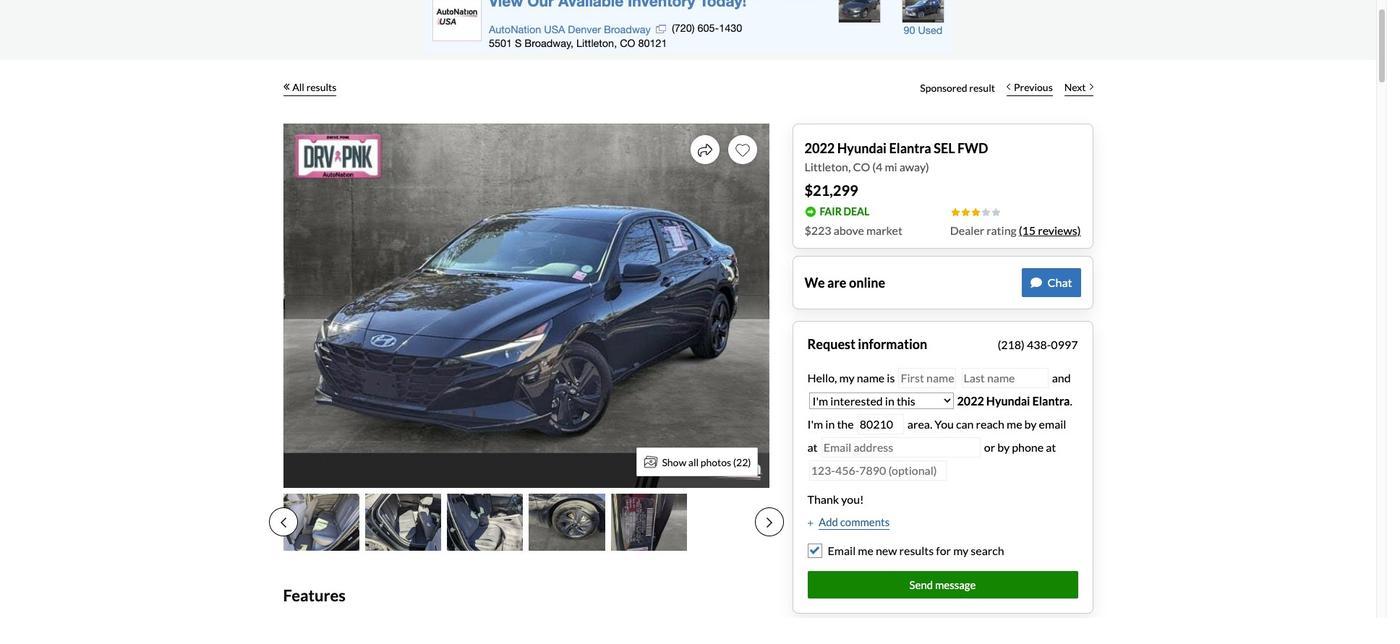 Task type: locate. For each thing, give the bounding box(es) containing it.
or
[[984, 441, 996, 454]]

fair
[[820, 205, 842, 217]]

littleton,
[[805, 160, 851, 174]]

my left name at the bottom of the page
[[840, 371, 855, 385]]

1 horizontal spatial at
[[1046, 441, 1056, 454]]

2022 hyundai elantra sel fwd littleton, co (4 mi away)
[[805, 140, 989, 174]]

thank
[[808, 493, 839, 506]]

0 vertical spatial 2022
[[805, 140, 835, 156]]

elantra up away)
[[889, 140, 932, 156]]

my
[[840, 371, 855, 385], [954, 544, 969, 558]]

elantra inside 2022 hyundai elantra sel fwd littleton, co (4 mi away)
[[889, 140, 932, 156]]

0 horizontal spatial hyundai
[[838, 140, 887, 156]]

1 vertical spatial my
[[954, 544, 969, 558]]

(15 reviews) button
[[1019, 222, 1081, 239]]

1 horizontal spatial 2022
[[958, 394, 984, 408]]

1 horizontal spatial results
[[900, 544, 934, 558]]

elantra for 2022 hyundai elantra sel fwd littleton, co (4 mi away)
[[889, 140, 932, 156]]

by inside area. you can reach me by email at
[[1025, 417, 1037, 431]]

previous
[[1014, 81, 1053, 93]]

2022
[[805, 140, 835, 156], [958, 394, 984, 408]]

me down 2022 hyundai elantra
[[1007, 417, 1023, 431]]

0 vertical spatial results
[[306, 81, 337, 93]]

chevron right image
[[1090, 83, 1094, 90]]

add
[[819, 516, 838, 529]]

elantra for 2022 hyundai elantra
[[1033, 394, 1070, 408]]

area. you can reach me by email at
[[808, 417, 1067, 454]]

chevron double left image
[[283, 83, 290, 90]]

vehicle full photo image
[[283, 124, 769, 488]]

0 horizontal spatial elantra
[[889, 140, 932, 156]]

2022 inside 2022 hyundai elantra sel fwd littleton, co (4 mi away)
[[805, 140, 835, 156]]

prev page image
[[280, 517, 286, 529]]

name
[[857, 371, 885, 385]]

results
[[306, 81, 337, 93], [900, 544, 934, 558]]

hello,
[[808, 371, 837, 385]]

hyundai for 2022 hyundai elantra
[[987, 394, 1031, 408]]

0 horizontal spatial 2022
[[805, 140, 835, 156]]

0 horizontal spatial at
[[808, 441, 818, 454]]

1 vertical spatial by
[[998, 441, 1010, 454]]

2022 up littleton,
[[805, 140, 835, 156]]

all
[[292, 81, 305, 93]]

438-
[[1027, 338, 1051, 352]]

1 horizontal spatial my
[[954, 544, 969, 558]]

0 vertical spatial by
[[1025, 417, 1037, 431]]

is
[[887, 371, 895, 385]]

hyundai
[[838, 140, 887, 156], [987, 394, 1031, 408]]

1 vertical spatial hyundai
[[987, 394, 1031, 408]]

view vehicle photo 20 image
[[365, 494, 441, 551]]

plus image
[[808, 520, 813, 528]]

my right for at the right bottom of the page
[[954, 544, 969, 558]]

me left new
[[858, 544, 874, 558]]

me
[[1007, 417, 1023, 431], [858, 544, 874, 558]]

hyundai down last name field at bottom
[[987, 394, 1031, 408]]

send message button
[[808, 571, 1078, 599]]

chevron left image
[[1007, 83, 1011, 90]]

elantra up email at the right
[[1033, 394, 1070, 408]]

1 horizontal spatial elantra
[[1033, 394, 1070, 408]]

by
[[1025, 417, 1037, 431], [998, 441, 1010, 454]]

1 vertical spatial results
[[900, 544, 934, 558]]

1 at from the left
[[808, 441, 818, 454]]

me inside area. you can reach me by email at
[[1007, 417, 1023, 431]]

2022 for 2022 hyundai elantra sel fwd littleton, co (4 mi away)
[[805, 140, 835, 156]]

advertisement region
[[425, 0, 952, 53]]

are
[[828, 275, 847, 290]]

1 vertical spatial me
[[858, 544, 874, 558]]

by right or
[[998, 441, 1010, 454]]

send message
[[910, 578, 976, 591]]

fair deal
[[820, 205, 870, 217]]

elantra
[[889, 140, 932, 156], [1033, 394, 1070, 408]]

hyundai inside 2022 hyundai elantra sel fwd littleton, co (4 mi away)
[[838, 140, 887, 156]]

1 vertical spatial elantra
[[1033, 394, 1070, 408]]

0 vertical spatial elantra
[[889, 140, 932, 156]]

2 at from the left
[[1046, 441, 1056, 454]]

the
[[837, 417, 854, 431]]

online
[[849, 275, 886, 290]]

email
[[828, 544, 856, 558]]

by left email at the right
[[1025, 417, 1037, 431]]

hyundai up co at the top of the page
[[838, 140, 887, 156]]

you
[[935, 417, 954, 431]]

away)
[[900, 160, 930, 174]]

Email address email field
[[822, 438, 981, 458]]

co
[[853, 160, 870, 174]]

search
[[971, 544, 1005, 558]]

reviews)
[[1038, 224, 1081, 237]]

0 horizontal spatial me
[[858, 544, 874, 558]]

.
[[1070, 394, 1073, 408]]

0 vertical spatial me
[[1007, 417, 1023, 431]]

request
[[808, 337, 856, 352]]

at down email at the right
[[1046, 441, 1056, 454]]

chat
[[1048, 276, 1073, 289]]

1 horizontal spatial me
[[1007, 417, 1023, 431]]

1 vertical spatial 2022
[[958, 394, 984, 408]]

1 horizontal spatial hyundai
[[987, 394, 1031, 408]]

0 horizontal spatial by
[[998, 441, 1010, 454]]

results right all on the left of the page
[[306, 81, 337, 93]]

reach
[[976, 417, 1005, 431]]

you!
[[842, 493, 864, 506]]

all results link
[[283, 72, 337, 103]]

results left for at the right bottom of the page
[[900, 544, 934, 558]]

view vehicle photo 21 image
[[447, 494, 523, 551]]

0 vertical spatial my
[[840, 371, 855, 385]]

at
[[808, 441, 818, 454], [1046, 441, 1056, 454]]

2022 up can in the bottom of the page
[[958, 394, 984, 408]]

2022 for 2022 hyundai elantra
[[958, 394, 984, 408]]

at down i'm
[[808, 441, 818, 454]]

tab list
[[269, 494, 784, 551]]

0 vertical spatial hyundai
[[838, 140, 887, 156]]

and
[[1050, 371, 1071, 385]]

1 horizontal spatial by
[[1025, 417, 1037, 431]]

all
[[689, 456, 699, 468]]

photos
[[701, 456, 732, 468]]

at inside area. you can reach me by email at
[[808, 441, 818, 454]]

dealer rating (15 reviews)
[[950, 224, 1081, 237]]

phone
[[1012, 441, 1044, 454]]



Task type: vqa. For each thing, say whether or not it's contained in the screenshot.
United
no



Task type: describe. For each thing, give the bounding box(es) containing it.
show
[[662, 456, 687, 468]]

email me new results for my search
[[828, 544, 1005, 558]]

comments
[[841, 516, 890, 529]]

deal
[[844, 205, 870, 217]]

sponsored
[[920, 81, 968, 94]]

Phone (optional) telephone field
[[809, 461, 947, 481]]

area.
[[908, 417, 933, 431]]

$223 above market
[[805, 224, 903, 237]]

hello, my name is
[[808, 371, 897, 385]]

0 horizontal spatial my
[[840, 371, 855, 385]]

market
[[867, 224, 903, 237]]

(22)
[[733, 456, 751, 468]]

show all photos (22) link
[[637, 448, 758, 477]]

information
[[858, 337, 928, 352]]

(218)
[[998, 338, 1025, 352]]

next link
[[1059, 72, 1099, 103]]

mi
[[885, 160, 898, 174]]

add comments button
[[808, 514, 890, 531]]

hyundai for 2022 hyundai elantra sel fwd littleton, co (4 mi away)
[[838, 140, 887, 156]]

First name field
[[899, 368, 957, 389]]

$21,299
[[805, 182, 858, 199]]

show all photos (22)
[[662, 456, 751, 468]]

(15
[[1019, 224, 1036, 237]]

we
[[805, 275, 825, 290]]

chat button
[[1022, 268, 1081, 297]]

i'm
[[808, 417, 823, 431]]

sponsored result
[[920, 81, 995, 94]]

rating
[[987, 224, 1017, 237]]

(218) 438-0997
[[998, 338, 1078, 352]]

2022 hyundai elantra
[[958, 394, 1070, 408]]

new
[[876, 544, 897, 558]]

add comments
[[819, 516, 890, 529]]

result
[[970, 81, 995, 94]]

$223
[[805, 224, 832, 237]]

fwd
[[958, 140, 989, 156]]

Last name field
[[962, 368, 1049, 389]]

in
[[826, 417, 835, 431]]

features
[[283, 586, 346, 606]]

thank you!
[[808, 493, 864, 506]]

for
[[936, 544, 951, 558]]

can
[[956, 417, 974, 431]]

dealer
[[950, 224, 985, 237]]

email
[[1039, 417, 1067, 431]]

all results
[[292, 81, 337, 93]]

share image
[[698, 143, 712, 157]]

message
[[935, 578, 976, 591]]

next
[[1065, 81, 1086, 93]]

next page image
[[767, 517, 772, 529]]

view vehicle photo 23 image
[[611, 494, 687, 551]]

request information
[[808, 337, 928, 352]]

0997
[[1051, 338, 1078, 352]]

view vehicle photo 22 image
[[529, 494, 605, 551]]

we are online
[[805, 275, 886, 290]]

0 horizontal spatial results
[[306, 81, 337, 93]]

previous link
[[1001, 72, 1059, 103]]

sel
[[934, 140, 955, 156]]

Zip code field
[[858, 415, 904, 435]]

. i'm in the
[[808, 394, 1073, 431]]

(4
[[873, 160, 883, 174]]

send
[[910, 578, 933, 591]]

above
[[834, 224, 864, 237]]

comment image
[[1031, 277, 1042, 289]]

or by phone at
[[984, 441, 1056, 454]]

view vehicle photo 19 image
[[283, 494, 359, 551]]



